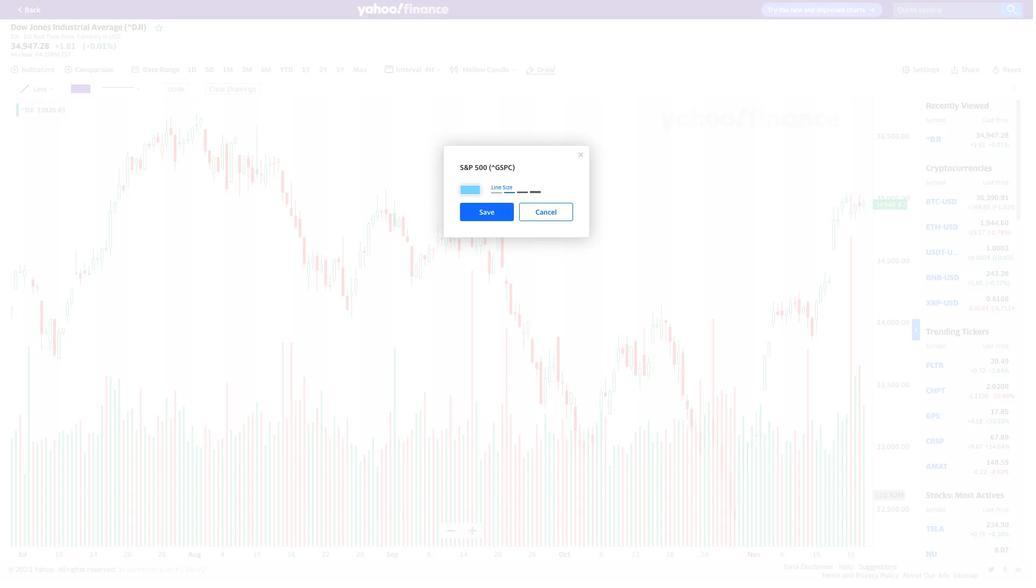 Task type: locate. For each thing, give the bounding box(es) containing it.
4 symbol from the top
[[926, 506, 946, 513]]

date range button
[[131, 65, 180, 74]]

usd up bnb-usd link
[[948, 248, 963, 257]]

clear drawings button
[[205, 83, 261, 95]]

in
[[119, 565, 125, 574]]

1 horizontal spatial dji
[[24, 33, 32, 40]]

about our ads link
[[903, 571, 950, 580]]

usd for usdt-
[[948, 248, 963, 257]]

symbol down recently in the top of the page
[[926, 116, 946, 123]]

2 symbol from the top
[[926, 179, 946, 186]]

2 dji from the left
[[24, 33, 32, 40]]

17.85 for 17.85
[[991, 571, 1009, 580]]

xrp-usd
[[926, 298, 959, 307]]

usdt-usd
[[926, 248, 963, 257]]

about
[[903, 571, 923, 580]]

draw button
[[525, 64, 555, 75]]

1 price from the top
[[996, 116, 1009, 123]]

price for trending tickers
[[996, 342, 1009, 349]]

try
[[768, 6, 778, 14]]

last for trending tickers
[[983, 342, 994, 349]]

dji down dow
[[11, 33, 19, 40]]

last down actives
[[983, 506, 994, 513]]

hollow
[[463, 65, 485, 74]]

xrp-usd link
[[926, 298, 963, 307]]

34,947.28
[[11, 41, 49, 51], [976, 131, 1009, 139]]

2 17.85 from the top
[[991, 571, 1009, 580]]

1 symbol from the top
[[926, 116, 946, 123]]

3 symbol from the top
[[926, 342, 946, 349]]

close:
[[19, 51, 34, 58]]

+1.81 down 'dji - dji real time price. currency in usd'
[[55, 41, 76, 51]]

last price up 20.49 at right
[[983, 342, 1009, 349]]

all
[[57, 565, 65, 574]]

5y
[[336, 65, 345, 74]]

4 last price from the top
[[983, 506, 1009, 513]]

3m
[[242, 65, 252, 74]]

charts
[[847, 6, 866, 14]]

price for recently viewed
[[996, 116, 1009, 123]]

04:20pm
[[35, 51, 60, 58]]

usd up usdt-usd "link"
[[944, 222, 959, 232]]

last price up 34,947.28 +1.81 +0.01%
[[983, 116, 1009, 123]]

0 vertical spatial 17.85
[[991, 407, 1009, 416]]

8.07
[[995, 546, 1009, 554]]

and right terms
[[843, 571, 854, 580]]

follow on facebook image
[[1002, 566, 1009, 573]]

size
[[503, 184, 513, 190]]

1d button
[[186, 64, 198, 75]]

0 horizontal spatial and
[[804, 6, 816, 14]]

and
[[804, 6, 816, 14], [843, 571, 854, 580]]

line
[[33, 84, 47, 93], [491, 184, 502, 190]]

s&p
[[460, 163, 473, 172]]

0 vertical spatial and
[[804, 6, 816, 14]]

policy
[[881, 571, 900, 580]]

usd down bnb-usd link
[[944, 298, 959, 307]]

jones
[[29, 22, 51, 32]]

price
[[996, 116, 1009, 123], [996, 179, 1009, 186], [996, 342, 1009, 349], [996, 506, 1009, 513]]

indicators button
[[10, 65, 54, 74]]

and inside data disclaimer help suggestions terms and privacy policy about our ads sitemap
[[843, 571, 854, 580]]

- down dow
[[20, 33, 22, 40]]

0 vertical spatial +1.81
[[55, 41, 76, 51]]

line left size at the left of the page
[[491, 184, 502, 190]]

right column element
[[921, 98, 1023, 581]]

0 horizontal spatial 34,947.28
[[11, 41, 49, 51]]

last
[[983, 116, 994, 123], [983, 179, 994, 186], [983, 342, 994, 349], [983, 506, 994, 513]]

tickers
[[962, 327, 990, 336]]

- up stocks: most actives
[[973, 468, 975, 475]]

34,947.28 inside 34,947.28 +1.81 +0.01%
[[976, 131, 1009, 139]]

eth-usd
[[926, 222, 959, 232]]

dji
[[11, 33, 19, 40], [24, 33, 32, 40]]

symbol up the btc-
[[926, 179, 946, 186]]

symbol for recently viewed
[[926, 116, 946, 123]]

+1.81 inside 34,947.28 +1.81 +0.01%
[[971, 141, 986, 148]]

our
[[924, 571, 936, 580]]

line inside chart toolbar toolbar
[[491, 184, 502, 190]]

34,947.28 +1.81 +0.01%
[[971, 131, 1009, 148]]

symbol
[[926, 116, 946, 123], [926, 179, 946, 186], [926, 342, 946, 349], [926, 506, 946, 513]]

2023
[[16, 565, 33, 574]]

last price for trending tickers
[[983, 342, 1009, 349]]

1 horizontal spatial +1.81
[[971, 141, 986, 148]]

and right new
[[804, 6, 816, 14]]

17.85 left the follow on linkedin image
[[991, 571, 1009, 580]]

line down indicators
[[33, 84, 47, 93]]

+30.58%
[[986, 418, 1010, 425]]

1y button
[[301, 64, 311, 75]]

symbol down trending
[[926, 342, 946, 349]]

try the new and improved charts
[[768, 6, 866, 14]]

usd
[[109, 33, 121, 40], [943, 197, 957, 206], [944, 222, 959, 232], [948, 248, 963, 257], [945, 273, 960, 282], [944, 298, 959, 307]]

actives
[[976, 490, 1005, 500]]

- for 148.59
[[973, 468, 975, 475]]

4 price from the top
[[996, 506, 1009, 513]]

4h
[[425, 65, 434, 74]]

17.85 inside 17.85 +4.18 +30.58%
[[991, 407, 1009, 416]]

the
[[779, 6, 789, 14]]

max button
[[352, 64, 368, 75]]

2y button
[[318, 64, 329, 75]]

max
[[353, 65, 367, 74]]

+1.81
[[55, 41, 76, 51], [971, 141, 986, 148]]

2 price from the top
[[996, 179, 1009, 186]]

0 horizontal spatial dji
[[11, 33, 19, 40]]

34,947.28 up "+0.01%"
[[976, 131, 1009, 139]]

sitemap
[[953, 571, 979, 580]]

2 last price from the top
[[983, 179, 1009, 186]]

3 price from the top
[[996, 342, 1009, 349]]

2 last from the top
[[983, 179, 994, 186]]

1 last price from the top
[[983, 116, 1009, 123]]

0 vertical spatial line
[[33, 84, 47, 93]]

bnb-usd
[[926, 273, 960, 282]]

last price down "+0.01%"
[[983, 179, 1009, 186]]

1 vertical spatial and
[[843, 571, 854, 580]]

0 vertical spatial 34,947.28
[[11, 41, 49, 51]]

last for cryptocurrencies
[[983, 179, 994, 186]]

last up 20.49 at right
[[983, 342, 994, 349]]

1 vertical spatial line
[[491, 184, 502, 190]]

- right chpt link
[[968, 392, 970, 399]]

1 horizontal spatial and
[[843, 571, 854, 580]]

industrial
[[53, 22, 90, 32]]

amat
[[926, 462, 948, 471]]

price up 20.49 at right
[[996, 342, 1009, 349]]

price for stocks: most actives
[[996, 506, 1009, 513]]

last down the cryptocurrencies
[[983, 179, 994, 186]]

last down viewed
[[983, 116, 994, 123]]

save
[[480, 208, 495, 216]]

17.85 up +30.58%
[[991, 407, 1009, 416]]

pltr link
[[926, 361, 963, 370]]

1 17.85 from the top
[[991, 407, 1009, 416]]

price.
[[61, 33, 76, 40]]

1 vertical spatial +1.81
[[971, 141, 986, 148]]

price down "+0.01%"
[[996, 179, 1009, 186]]

3 last from the top
[[983, 342, 994, 349]]

4 last from the top
[[983, 506, 994, 513]]

3 last price from the top
[[983, 342, 1009, 349]]

+1.81 for 34,947.28 +1.81
[[55, 41, 76, 51]]

1 horizontal spatial 34,947.28
[[976, 131, 1009, 139]]

amat link
[[926, 462, 963, 471]]

interval 4h
[[396, 65, 434, 74]]

gps link
[[926, 411, 963, 421]]

+0.01%
[[989, 141, 1009, 148]]

last price down actives
[[983, 506, 1009, 513]]

price up 234.30
[[996, 506, 1009, 513]]

clear
[[209, 84, 226, 93]]

1 last from the top
[[983, 116, 994, 123]]

symbol down stocks:
[[926, 506, 946, 513]]

bnb-
[[926, 273, 945, 282]]

6m button
[[260, 64, 272, 75]]

gps
[[926, 411, 941, 421]]

undo button
[[163, 83, 189, 95]]

share button
[[950, 64, 981, 75]]

20.49
[[991, 357, 1009, 365]]

recently
[[926, 100, 960, 110]]

1 horizontal spatial line
[[491, 184, 502, 190]]

price up 34,947.28 +1.81 +0.01%
[[996, 116, 1009, 123]]

0 horizontal spatial line
[[33, 84, 47, 93]]

1 dji from the left
[[11, 33, 19, 40]]

6.22
[[975, 468, 987, 475]]

+4.18
[[968, 418, 983, 425]]

usd up eth-usd link
[[943, 197, 957, 206]]

1 vertical spatial 17.85
[[991, 571, 1009, 580]]

symbol for stocks: most actives
[[926, 506, 946, 513]]

trending tickers
[[926, 327, 990, 336]]

- down 2.0200
[[992, 392, 994, 399]]

ads
[[938, 571, 950, 580]]

2.0200 -1.1100 -35.46%
[[968, 382, 1015, 399]]

usd down usdt-usd
[[945, 273, 960, 282]]

date range
[[143, 65, 180, 74]]

viewed
[[962, 100, 989, 110]]

67.89
[[991, 433, 1009, 441]]

indicators
[[22, 65, 54, 74]]

dji left real
[[24, 33, 32, 40]]

last for stocks: most actives
[[983, 506, 994, 513]]

0 horizontal spatial +1.81
[[55, 41, 76, 51]]

usd right in
[[109, 33, 121, 40]]

usd for bnb-
[[945, 273, 960, 282]]

last price for recently viewed
[[983, 116, 1009, 123]]

1 vertical spatial 34,947.28
[[976, 131, 1009, 139]]

chartiq
[[181, 565, 206, 574]]

34,947.28 down real
[[11, 41, 49, 51]]

+1.81 left "+0.01%"
[[971, 141, 986, 148]]



Task type: describe. For each thing, give the bounding box(es) containing it.
dow
[[11, 22, 28, 32]]

+0.71
[[971, 531, 986, 538]]

help link
[[839, 563, 854, 571]]

usdt-usd link
[[926, 248, 963, 257]]

1d
[[187, 65, 196, 74]]

- for dji
[[20, 33, 22, 40]]

symbol for trending tickers
[[926, 342, 946, 349]]

date
[[143, 65, 158, 74]]

partnership
[[127, 565, 164, 574]]

with
[[166, 565, 179, 574]]

5d
[[205, 65, 214, 74]]

tsla
[[926, 524, 945, 534]]

cancel
[[536, 208, 557, 216]]

chart toolbar toolbar
[[0, 0, 1034, 581]]

usd for btc-
[[943, 197, 957, 206]]

usd for eth-
[[944, 222, 959, 232]]

settings
[[913, 65, 940, 74]]

btc-
[[926, 197, 943, 206]]

4.02%
[[992, 468, 1009, 475]]

save button
[[460, 203, 514, 221]]

(^gspc)
[[489, 163, 515, 172]]

cryptocurrencies
[[926, 163, 993, 173]]

currency
[[77, 33, 101, 40]]

34,947.28 +1.81
[[11, 41, 76, 51]]

and inside "button"
[[804, 6, 816, 14]]

+1.81 for 34,947.28 +1.81 +0.01%
[[971, 141, 986, 148]]

btc-usd
[[926, 197, 957, 206]]

1y
[[302, 65, 310, 74]]

(^dji)
[[124, 22, 146, 32]]

settings button
[[902, 65, 940, 74]]

btc-usd link
[[926, 197, 963, 206]]

follow on linkedin image
[[1015, 566, 1022, 573]]

67.89 +8.67 +14.64%
[[968, 433, 1010, 450]]

symbol for cryptocurrencies
[[926, 179, 946, 186]]

500
[[475, 163, 487, 172]]

+8.67
[[968, 443, 983, 450]]

recently viewed link
[[926, 100, 989, 110]]

1m
[[223, 65, 233, 74]]

line for line size
[[491, 184, 502, 190]]

crsp link
[[926, 437, 963, 446]]

data
[[784, 563, 799, 571]]

xrp-
[[926, 298, 944, 307]]

dji - dji real time price. currency in usd
[[11, 33, 121, 40]]

pltr
[[926, 361, 944, 370]]

price for cryptocurrencies
[[996, 179, 1009, 186]]

reset
[[1003, 65, 1022, 74]]

terms link
[[822, 571, 841, 580]]

suggestions
[[860, 563, 897, 571]]

reserved.
[[87, 565, 117, 574]]

line for line
[[33, 84, 47, 93]]

privacy policy link
[[856, 571, 900, 580]]

follow on twitter image
[[988, 566, 995, 573]]

average
[[91, 22, 123, 32]]

eth-
[[926, 222, 944, 232]]

5d button
[[204, 64, 215, 75]]

3m button
[[241, 64, 253, 75]]

nav element
[[131, 64, 368, 75]]

nu
[[926, 550, 938, 559]]

time
[[46, 33, 59, 40]]

+0.72
[[971, 367, 986, 374]]

last price for stocks: most actives
[[983, 506, 1009, 513]]

20.49 +0.72 +3.64%
[[971, 357, 1009, 374]]

34,947.28 for 34,947.28 +1.81
[[11, 41, 49, 51]]

recently viewed
[[926, 100, 989, 110]]

improved
[[817, 6, 845, 14]]

- for 2.0200
[[968, 392, 970, 399]]

cancel button
[[519, 203, 573, 221]]

1m button
[[222, 64, 234, 75]]

est
[[61, 51, 71, 58]]

trending
[[926, 327, 961, 336]]

34,947.28 for 34,947.28 +1.81 +0.01%
[[976, 131, 1009, 139]]

interval
[[396, 65, 422, 74]]

reset button
[[991, 64, 1023, 75]]

range
[[160, 65, 180, 74]]

- right the 6.22
[[990, 468, 992, 475]]

^dji 33920.45
[[22, 106, 65, 114]]

yahoo finance logo image
[[357, 3, 449, 16]]

clear drawings
[[209, 84, 256, 93]]

crsp
[[926, 437, 945, 446]]

search image
[[1007, 4, 1018, 15]]

nu link
[[926, 550, 963, 559]]

33920.45
[[37, 106, 65, 114]]

1.1100
[[970, 392, 989, 399]]

+3.64%
[[989, 367, 1009, 374]]

last price for cryptocurrencies
[[983, 179, 1009, 186]]

ytd button
[[279, 64, 294, 75]]

at close:  04:20pm est
[[11, 51, 71, 58]]

sitemap link
[[953, 571, 979, 580]]

line size
[[491, 184, 513, 190]]

last for recently viewed
[[983, 116, 994, 123]]

eth-usd link
[[926, 222, 963, 232]]

candle
[[487, 65, 509, 74]]

17.85 for 17.85 +4.18 +30.58%
[[991, 407, 1009, 416]]

in
[[103, 33, 108, 40]]

148.59 -6.22 -4.02%
[[973, 458, 1009, 475]]

yahoo.
[[34, 565, 56, 574]]

stocks: most actives link
[[926, 490, 1005, 500]]

35.46%
[[994, 392, 1015, 399]]

usd for xrp-
[[944, 298, 959, 307]]

show more image
[[912, 326, 921, 334]]

cryptocurrencies link
[[926, 163, 993, 173]]

234.30 +0.71 +0.30%
[[971, 520, 1009, 538]]



Task type: vqa. For each thing, say whether or not it's contained in the screenshot.


